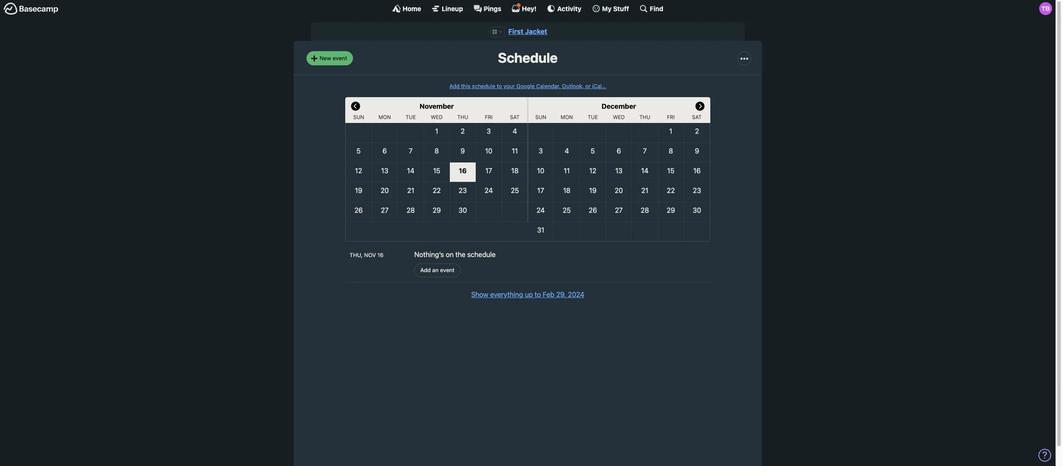 Task type: vqa. For each thing, say whether or not it's contained in the screenshot.
Sat related to December
yes



Task type: describe. For each thing, give the bounding box(es) containing it.
find
[[650, 5, 664, 12]]

nothing's on the schedule
[[415, 251, 496, 259]]

pings button
[[474, 4, 502, 13]]

add an event
[[421, 267, 455, 274]]

feb
[[543, 291, 555, 299]]

to for up
[[535, 291, 541, 299]]

schedule
[[498, 50, 558, 66]]

sun for november
[[353, 114, 364, 121]]

show
[[471, 291, 489, 299]]

mon for december
[[561, 114, 573, 121]]

thu, nov 16
[[350, 252, 384, 259]]

29,
[[557, 291, 566, 299]]

new
[[320, 55, 331, 62]]

wed for december
[[613, 114, 625, 121]]

mon for november
[[379, 114, 391, 121]]

jacket
[[525, 28, 548, 35]]

first jacket
[[509, 28, 548, 35]]

your
[[504, 83, 515, 89]]

this
[[461, 83, 471, 89]]

everything
[[490, 291, 523, 299]]

16
[[378, 252, 384, 259]]

find button
[[640, 4, 664, 13]]

lineup
[[442, 5, 463, 12]]

an
[[432, 267, 439, 274]]

sat for december
[[692, 114, 702, 121]]

fri for november
[[485, 114, 493, 121]]

thu for november
[[458, 114, 468, 121]]

tyler black image
[[1040, 2, 1053, 15]]

event inside 'link'
[[333, 55, 347, 62]]

add for add this schedule to your google calendar, outlook, or ical…
[[450, 83, 460, 89]]

home link
[[392, 4, 421, 13]]

2024
[[568, 291, 585, 299]]

stuff
[[613, 5, 629, 12]]

first
[[509, 28, 524, 35]]

my
[[602, 5, 612, 12]]

main element
[[0, 0, 1056, 17]]

outlook,
[[562, 83, 584, 89]]



Task type: locate. For each thing, give the bounding box(es) containing it.
1 horizontal spatial sun
[[536, 114, 547, 121]]

sun for december
[[536, 114, 547, 121]]

thu for december
[[640, 114, 651, 121]]

2 sun from the left
[[536, 114, 547, 121]]

2 wed from the left
[[613, 114, 625, 121]]

december
[[602, 103, 636, 110]]

tue for december
[[588, 114, 598, 121]]

0 horizontal spatial sat
[[510, 114, 520, 121]]

0 horizontal spatial mon
[[379, 114, 391, 121]]

0 vertical spatial schedule
[[472, 83, 496, 89]]

schedule right the
[[468, 251, 496, 259]]

0 horizontal spatial tue
[[406, 114, 416, 121]]

sun
[[353, 114, 364, 121], [536, 114, 547, 121]]

wed down november
[[431, 114, 443, 121]]

wed
[[431, 114, 443, 121], [613, 114, 625, 121]]

1 vertical spatial to
[[535, 291, 541, 299]]

0 vertical spatial add
[[450, 83, 460, 89]]

2 sat from the left
[[692, 114, 702, 121]]

add inside "add an event" "link"
[[421, 267, 431, 274]]

1 sun from the left
[[353, 114, 364, 121]]

0 horizontal spatial to
[[497, 83, 502, 89]]

show        everything      up to        feb 29, 2024 button
[[471, 290, 585, 300]]

1 horizontal spatial add
[[450, 83, 460, 89]]

or
[[586, 83, 591, 89]]

0 horizontal spatial thu
[[458, 114, 468, 121]]

add this schedule to your google calendar, outlook, or ical…
[[450, 83, 607, 89]]

show        everything      up to        feb 29, 2024
[[471, 291, 585, 299]]

add left this
[[450, 83, 460, 89]]

tue for november
[[406, 114, 416, 121]]

hey!
[[522, 5, 537, 12]]

1 mon from the left
[[379, 114, 391, 121]]

event right new
[[333, 55, 347, 62]]

1 vertical spatial event
[[440, 267, 455, 274]]

first jacket link
[[509, 28, 548, 35]]

sat for november
[[510, 114, 520, 121]]

wed for november
[[431, 114, 443, 121]]

1 horizontal spatial mon
[[561, 114, 573, 121]]

thu,
[[350, 252, 363, 259]]

0 vertical spatial to
[[497, 83, 502, 89]]

1 horizontal spatial thu
[[640, 114, 651, 121]]

wed down december
[[613, 114, 625, 121]]

my stuff
[[602, 5, 629, 12]]

sat
[[510, 114, 520, 121], [692, 114, 702, 121]]

lineup link
[[432, 4, 463, 13]]

to for schedule
[[497, 83, 502, 89]]

up
[[525, 291, 533, 299]]

hey! button
[[512, 3, 537, 13]]

add left an in the bottom of the page
[[421, 267, 431, 274]]

add for add an event
[[421, 267, 431, 274]]

schedule right this
[[472, 83, 496, 89]]

1 thu from the left
[[458, 114, 468, 121]]

on
[[446, 251, 454, 259]]

thu
[[458, 114, 468, 121], [640, 114, 651, 121]]

activity link
[[547, 4, 582, 13]]

nov
[[364, 252, 376, 259]]

new event link
[[307, 51, 353, 65]]

1 horizontal spatial event
[[440, 267, 455, 274]]

1 sat from the left
[[510, 114, 520, 121]]

0 horizontal spatial fri
[[485, 114, 493, 121]]

schedule
[[472, 83, 496, 89], [468, 251, 496, 259]]

pings
[[484, 5, 502, 12]]

to left your
[[497, 83, 502, 89]]

1 horizontal spatial wed
[[613, 114, 625, 121]]

event right an in the bottom of the page
[[440, 267, 455, 274]]

ical…
[[593, 83, 607, 89]]

nothing's
[[415, 251, 444, 259]]

tue
[[406, 114, 416, 121], [588, 114, 598, 121]]

switch accounts image
[[3, 2, 59, 16]]

1 fri from the left
[[485, 114, 493, 121]]

1 tue from the left
[[406, 114, 416, 121]]

new event
[[320, 55, 347, 62]]

0 horizontal spatial sun
[[353, 114, 364, 121]]

to right up
[[535, 291, 541, 299]]

google
[[517, 83, 535, 89]]

1 horizontal spatial to
[[535, 291, 541, 299]]

fri
[[485, 114, 493, 121], [667, 114, 675, 121]]

home
[[403, 5, 421, 12]]

1 horizontal spatial sat
[[692, 114, 702, 121]]

the
[[456, 251, 466, 259]]

1 vertical spatial add
[[421, 267, 431, 274]]

to
[[497, 83, 502, 89], [535, 291, 541, 299]]

1 vertical spatial schedule
[[468, 251, 496, 259]]

0 horizontal spatial add
[[421, 267, 431, 274]]

to inside button
[[535, 291, 541, 299]]

0 horizontal spatial wed
[[431, 114, 443, 121]]

my stuff button
[[592, 4, 629, 13]]

0 horizontal spatial event
[[333, 55, 347, 62]]

add an event link
[[415, 264, 461, 278]]

activity
[[558, 5, 582, 12]]

event inside "link"
[[440, 267, 455, 274]]

add this schedule to your google calendar, outlook, or ical… link
[[450, 83, 607, 89]]

calendar,
[[537, 83, 561, 89]]

1 horizontal spatial tue
[[588, 114, 598, 121]]

add
[[450, 83, 460, 89], [421, 267, 431, 274]]

2 tue from the left
[[588, 114, 598, 121]]

2 mon from the left
[[561, 114, 573, 121]]

fri for december
[[667, 114, 675, 121]]

2 fri from the left
[[667, 114, 675, 121]]

1 wed from the left
[[431, 114, 443, 121]]

november
[[420, 103, 454, 110]]

event
[[333, 55, 347, 62], [440, 267, 455, 274]]

2 thu from the left
[[640, 114, 651, 121]]

0 vertical spatial event
[[333, 55, 347, 62]]

mon
[[379, 114, 391, 121], [561, 114, 573, 121]]

1 horizontal spatial fri
[[667, 114, 675, 121]]



